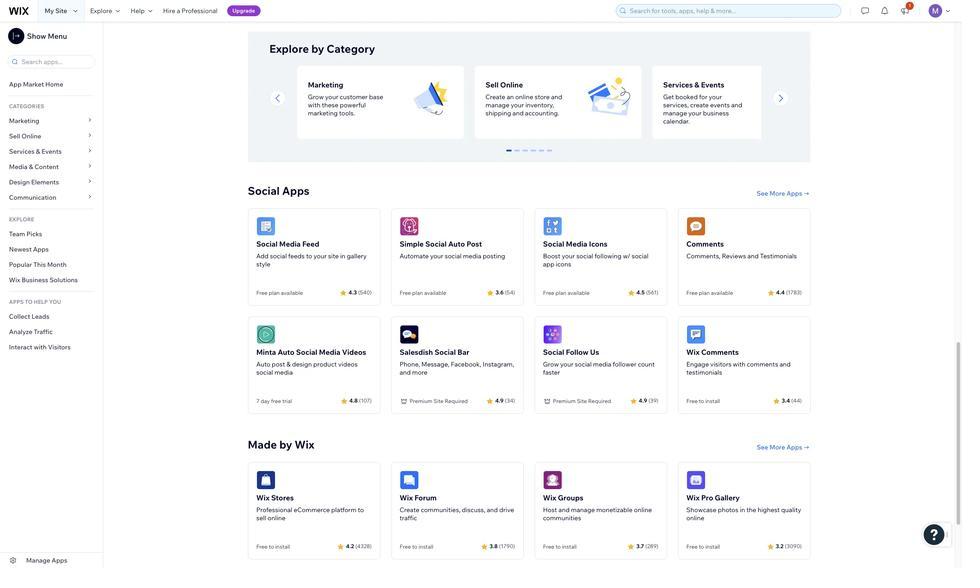 Task type: vqa. For each thing, say whether or not it's contained in the screenshot.


Task type: describe. For each thing, give the bounding box(es) containing it.
instagram,
[[483, 360, 515, 368]]

host
[[543, 506, 558, 514]]

in inside social media feed add social feeds to your site in gallery style
[[340, 252, 346, 260]]

and right store
[[551, 93, 563, 101]]

free for social media icons
[[543, 290, 555, 296]]

feeds
[[288, 252, 305, 260]]

premium for salesdish
[[410, 398, 433, 405]]

see more apps button for made by wix
[[757, 443, 811, 452]]

3.2
[[776, 543, 784, 550]]

social inside "minta auto social media videos auto post & design product videos social media"
[[296, 348, 318, 357]]

see for social apps
[[757, 189, 769, 197]]

pro
[[702, 493, 714, 502]]

3.4 (44)
[[782, 398, 802, 404]]

newest apps link
[[0, 242, 103, 257]]

0 horizontal spatial site
[[55, 7, 67, 15]]

wix right the made on the left bottom of page
[[295, 438, 315, 452]]

4.9 (39)
[[639, 398, 659, 404]]

media & content
[[9, 163, 59, 171]]

manage inside sell online create an online store and manage your inventory, shipping and accounting.
[[486, 101, 510, 109]]

wix pro gallery showcase photos in the highest quality online
[[687, 493, 802, 522]]

your down for in the right top of the page
[[689, 109, 702, 117]]

manage inside the services & events get booked for your services, create events and manage your business calendar.
[[664, 109, 687, 117]]

your inside 'marketing grow your customer base with these powerful marketing tools.'
[[325, 93, 338, 101]]

2 vertical spatial auto
[[257, 360, 271, 368]]

free to install for engage
[[687, 398, 721, 405]]

show menu button
[[8, 28, 67, 44]]

showcase
[[687, 506, 717, 514]]

3
[[532, 150, 535, 158]]

free for wix stores
[[257, 544, 268, 550]]

trial
[[283, 398, 292, 405]]

events for services & events get booked for your services, create events and manage your business calendar.
[[701, 80, 725, 89]]

Search apps... field
[[19, 55, 92, 68]]

& for services & events get booked for your services, create events and manage your business calendar.
[[695, 80, 700, 89]]

upgrade
[[233, 7, 255, 14]]

simple social auto post automate your social media posting
[[400, 239, 506, 260]]

apps for social apps
[[282, 184, 310, 197]]

market
[[23, 80, 44, 88]]

videos
[[342, 348, 366, 357]]

forum
[[415, 493, 437, 502]]

groups
[[558, 493, 584, 502]]

& for media & content
[[29, 163, 33, 171]]

drive
[[500, 506, 515, 514]]

apps for newest apps
[[33, 245, 49, 254]]

accounting.
[[525, 109, 560, 117]]

hire a professional
[[163, 7, 218, 15]]

social inside social media feed add social feeds to your site in gallery style
[[270, 252, 287, 260]]

to for wix stores
[[269, 544, 274, 550]]

analyze traffic
[[9, 328, 53, 336]]

install for create
[[419, 544, 434, 550]]

leads
[[32, 313, 49, 321]]

social inside the simple social auto post automate your social media posting
[[426, 239, 447, 248]]

explore by category
[[270, 42, 375, 55]]

testimonials
[[761, 252, 798, 260]]

free for social media feed
[[257, 290, 268, 296]]

platform
[[332, 506, 357, 514]]

to inside social media feed add social feeds to your site in gallery style
[[306, 252, 312, 260]]

communities
[[543, 514, 582, 522]]

social follow us logo image
[[543, 325, 562, 344]]

wix for create
[[400, 493, 413, 502]]

following
[[595, 252, 622, 260]]

0
[[507, 150, 511, 158]]

site for salesdish social bar
[[434, 398, 444, 405]]

premium site required for follow
[[553, 398, 612, 405]]

free plan available for and
[[687, 290, 734, 296]]

available for icons
[[568, 290, 590, 296]]

collect
[[9, 313, 30, 321]]

post
[[272, 360, 285, 368]]

analyze
[[9, 328, 32, 336]]

auto inside the simple social auto post automate your social media posting
[[449, 239, 465, 248]]

grow inside social follow us grow your social media follower count faster
[[543, 360, 559, 368]]

design
[[292, 360, 312, 368]]

an
[[507, 93, 514, 101]]

1 vertical spatial 1
[[516, 150, 519, 158]]

professional for a
[[182, 7, 218, 15]]

4.5
[[637, 289, 645, 296]]

sell online category icon image
[[588, 77, 631, 120]]

category
[[327, 42, 375, 55]]

plan for comments
[[699, 290, 710, 296]]

4
[[540, 150, 543, 158]]

and inside the "wix comments engage visitors with comments and testimonials"
[[780, 360, 791, 368]]

(44)
[[792, 398, 802, 404]]

follow
[[566, 348, 589, 357]]

phone,
[[400, 360, 420, 368]]

testimonials
[[687, 368, 723, 377]]

social inside the simple social auto post automate your social media posting
[[445, 252, 462, 260]]

comments inside comments comments, reviews and testimonials
[[687, 239, 725, 248]]

wix stores logo image
[[257, 471, 275, 490]]

comments logo image
[[687, 217, 706, 236]]

4.8
[[350, 398, 358, 404]]

and inside salesdish social bar phone, message, facebook, instagram, and more
[[400, 368, 411, 377]]

free plan available for add
[[257, 290, 303, 296]]

follower
[[613, 360, 637, 368]]

product
[[314, 360, 337, 368]]

3.6
[[496, 289, 504, 296]]

online for sell online
[[22, 132, 41, 140]]

w/
[[623, 252, 631, 260]]

wix groups logo image
[[543, 471, 562, 490]]

media inside "link"
[[9, 163, 28, 171]]

free for wix pro gallery
[[687, 544, 698, 550]]

collect leads
[[9, 313, 49, 321]]

social inside "minta auto social media videos auto post & design product videos social media"
[[257, 368, 273, 377]]

your inside social media feed add social feeds to your site in gallery style
[[314, 252, 327, 260]]

with inside sidebar element
[[34, 343, 47, 351]]

marketing for marketing
[[9, 117, 39, 125]]

to for wix forum
[[412, 544, 418, 550]]

newest
[[9, 245, 32, 254]]

videos
[[338, 360, 358, 368]]

comments,
[[687, 252, 721, 260]]

manage apps
[[26, 557, 67, 565]]

faster
[[543, 368, 561, 377]]

social media icons logo image
[[543, 217, 562, 236]]

stores
[[271, 493, 294, 502]]

site for social follow us
[[577, 398, 587, 405]]

& inside "minta auto social media videos auto post & design product videos social media"
[[287, 360, 291, 368]]

post
[[467, 239, 482, 248]]

free to install for host
[[543, 544, 577, 550]]

3.7 (289)
[[637, 543, 659, 550]]

install for host
[[562, 544, 577, 550]]

your inside the simple social auto post automate your social media posting
[[431, 252, 444, 260]]

your right for in the right top of the page
[[709, 93, 722, 101]]

by for explore
[[312, 42, 324, 55]]

available for reviews
[[712, 290, 734, 296]]

and inside the services & events get booked for your services, create events and manage your business calendar.
[[732, 101, 743, 109]]

see more apps for social apps
[[757, 189, 803, 197]]

manage inside "wix groups host and manage monetizable online communities"
[[572, 506, 595, 514]]

(289)
[[646, 543, 659, 550]]

marketing category icon image
[[410, 77, 453, 120]]

with inside the "wix comments engage visitors with comments and testimonials"
[[734, 360, 746, 368]]

3.2 (3090)
[[776, 543, 802, 550]]

create
[[691, 101, 709, 109]]

media inside social media feed add social feeds to your site in gallery style
[[279, 239, 301, 248]]

business
[[22, 276, 48, 284]]

media inside social media icons boost your social following w/ social app icons
[[566, 239, 588, 248]]

communities,
[[421, 506, 461, 514]]

elements
[[31, 178, 59, 186]]

services for services & events
[[9, 148, 35, 156]]

your inside social follow us grow your social media follower count faster
[[561, 360, 574, 368]]

show menu
[[27, 32, 67, 41]]

online inside wix stores professional ecommerce platform to sell online
[[268, 514, 286, 522]]

upgrade button
[[227, 5, 261, 16]]

monetizable
[[597, 506, 633, 514]]

required for us
[[589, 398, 612, 405]]

to for wix pro gallery
[[699, 544, 705, 550]]

free plan available for post
[[400, 290, 447, 296]]

wix for solutions
[[9, 276, 20, 284]]

media inside "minta auto social media videos auto post & design product videos social media"
[[275, 368, 293, 377]]

marketing
[[308, 109, 338, 117]]

content
[[35, 163, 59, 171]]

4.3 (540)
[[349, 289, 372, 296]]

design elements
[[9, 178, 59, 186]]

by for made
[[280, 438, 292, 452]]

and down an
[[513, 109, 524, 117]]

available for feed
[[281, 290, 303, 296]]

with inside 'marketing grow your customer base with these powerful marketing tools.'
[[308, 101, 320, 109]]

4.8 (107)
[[350, 398, 372, 404]]

4.5 (561)
[[637, 289, 659, 296]]

home
[[45, 80, 63, 88]]

1 vertical spatial auto
[[278, 348, 295, 357]]

online inside wix pro gallery showcase photos in the highest quality online
[[687, 514, 705, 522]]

social inside social follow us grow your social media follower count faster
[[575, 360, 592, 368]]

(39)
[[649, 398, 659, 404]]

and inside comments comments, reviews and testimonials
[[748, 252, 759, 260]]

create for wix
[[400, 506, 420, 514]]

plan for simple social auto post
[[412, 290, 423, 296]]

services,
[[664, 101, 689, 109]]

facebook,
[[451, 360, 482, 368]]

social right the w/ on the top of the page
[[632, 252, 649, 260]]

social follow us grow your social media follower count faster
[[543, 348, 655, 377]]

marketing for marketing grow your customer base with these powerful marketing tools.
[[308, 80, 343, 89]]



Task type: locate. For each thing, give the bounding box(es) containing it.
powerful
[[340, 101, 366, 109]]

0 horizontal spatial 4.9
[[496, 398, 504, 404]]

minta auto social media videos logo image
[[257, 325, 275, 344]]

online right an
[[515, 93, 533, 101]]

app market home link
[[0, 77, 103, 92]]

online inside sidebar element
[[22, 132, 41, 140]]

0 vertical spatial 1
[[909, 3, 912, 9]]

2 see more apps button from the top
[[757, 443, 811, 452]]

free down comments,
[[687, 290, 698, 296]]

free for wix forum
[[400, 544, 411, 550]]

0 vertical spatial see more apps
[[757, 189, 803, 197]]

salesdish social bar logo image
[[400, 325, 419, 344]]

1 vertical spatial see more apps button
[[757, 443, 811, 452]]

0 vertical spatial professional
[[182, 7, 218, 15]]

wix stores professional ecommerce platform to sell online
[[257, 493, 364, 522]]

0 vertical spatial events
[[701, 80, 725, 89]]

help
[[34, 299, 48, 305]]

1 horizontal spatial premium
[[553, 398, 576, 405]]

simple social auto post logo image
[[400, 217, 419, 236]]

professional for stores
[[257, 506, 293, 514]]

free for comments
[[687, 290, 698, 296]]

1 horizontal spatial services
[[664, 80, 693, 89]]

0 vertical spatial in
[[340, 252, 346, 260]]

wix comments logo image
[[687, 325, 706, 344]]

free to install for gallery
[[687, 544, 721, 550]]

newest apps
[[9, 245, 49, 254]]

0 horizontal spatial 1
[[516, 150, 519, 158]]

2 see more apps from the top
[[757, 443, 803, 452]]

online for sell online create an online store and manage your inventory, shipping and accounting.
[[500, 80, 523, 89]]

events for services & events
[[42, 148, 62, 156]]

social down follow
[[575, 360, 592, 368]]

with left the these
[[308, 101, 320, 109]]

0 vertical spatial with
[[308, 101, 320, 109]]

automate
[[400, 252, 429, 260]]

premium for social
[[553, 398, 576, 405]]

social down 'minta'
[[257, 368, 273, 377]]

1 horizontal spatial required
[[589, 398, 612, 405]]

4.9 left (39)
[[639, 398, 648, 404]]

social inside salesdish social bar phone, message, facebook, instagram, and more
[[435, 348, 456, 357]]

and inside "wix groups host and manage monetizable online communities"
[[559, 506, 570, 514]]

events up for in the right top of the page
[[701, 80, 725, 89]]

4.9 for salesdish social bar
[[496, 398, 504, 404]]

site down social follow us grow your social media follower count faster in the bottom right of the page
[[577, 398, 587, 405]]

photos
[[718, 506, 739, 514]]

sidebar element
[[0, 22, 103, 569]]

0 horizontal spatial with
[[34, 343, 47, 351]]

grow down social follow us logo
[[543, 360, 559, 368]]

see more apps button for social apps
[[757, 189, 811, 197]]

0 horizontal spatial grow
[[308, 93, 324, 101]]

0 horizontal spatial sell
[[9, 132, 20, 140]]

simple
[[400, 239, 424, 248]]

1 vertical spatial grow
[[543, 360, 559, 368]]

&
[[695, 80, 700, 89], [36, 148, 40, 156], [29, 163, 33, 171], [287, 360, 291, 368]]

hire
[[163, 7, 175, 15]]

business
[[703, 109, 729, 117]]

& for services & events
[[36, 148, 40, 156]]

to for wix comments
[[699, 398, 705, 405]]

wix for host
[[543, 493, 557, 502]]

sell online
[[9, 132, 41, 140]]

0 vertical spatial grow
[[308, 93, 324, 101]]

marketing inside sidebar element
[[9, 117, 39, 125]]

(3090)
[[786, 543, 802, 550]]

premium down 'more' at the left
[[410, 398, 433, 405]]

services inside the services & events get booked for your services, create events and manage your business calendar.
[[664, 80, 693, 89]]

apps for manage apps
[[52, 557, 67, 565]]

wix up engage
[[687, 348, 700, 357]]

1 horizontal spatial professional
[[257, 506, 293, 514]]

media up "design"
[[9, 163, 28, 171]]

services down sell online
[[9, 148, 35, 156]]

site down message,
[[434, 398, 444, 405]]

0 vertical spatial online
[[500, 80, 523, 89]]

0 vertical spatial see more apps button
[[757, 189, 811, 197]]

1 horizontal spatial premium site required
[[553, 398, 612, 405]]

inventory,
[[526, 101, 554, 109]]

comments
[[747, 360, 779, 368]]

wix down the popular
[[9, 276, 20, 284]]

free plan available down comments,
[[687, 290, 734, 296]]

4.4
[[777, 289, 785, 296]]

0 vertical spatial explore
[[90, 7, 112, 15]]

0 horizontal spatial professional
[[182, 7, 218, 15]]

free for wix comments
[[687, 398, 698, 405]]

0 vertical spatial comments
[[687, 239, 725, 248]]

see for made by wix
[[757, 443, 769, 452]]

professional
[[182, 7, 218, 15], [257, 506, 293, 514]]

plan
[[269, 290, 280, 296], [412, 290, 423, 296], [556, 290, 567, 296], [699, 290, 710, 296]]

premium down 'faster'
[[553, 398, 576, 405]]

for
[[700, 93, 708, 101]]

wix forum logo image
[[400, 471, 419, 490]]

marketing link
[[0, 113, 103, 129]]

your inside sell online create an online store and manage your inventory, shipping and accounting.
[[511, 101, 524, 109]]

4.9 (34)
[[496, 398, 516, 404]]

your right automate
[[431, 252, 444, 260]]

with
[[308, 101, 320, 109], [34, 343, 47, 351], [734, 360, 746, 368]]

wix inside wix stores professional ecommerce platform to sell online
[[257, 493, 270, 502]]

1 more from the top
[[770, 189, 786, 197]]

online right sell
[[268, 514, 286, 522]]

1 horizontal spatial in
[[740, 506, 746, 514]]

professional inside wix stores professional ecommerce platform to sell online
[[257, 506, 293, 514]]

create inside sell online create an online store and manage your inventory, shipping and accounting.
[[486, 93, 505, 101]]

required down facebook,
[[445, 398, 468, 405]]

0 horizontal spatial media
[[275, 368, 293, 377]]

media down 'minta'
[[275, 368, 293, 377]]

sell for sell online create an online store and manage your inventory, shipping and accounting.
[[486, 80, 499, 89]]

1 horizontal spatial with
[[308, 101, 320, 109]]

free to install for create
[[400, 544, 434, 550]]

more
[[413, 368, 428, 377]]

see more apps for made by wix
[[757, 443, 803, 452]]

4 available from the left
[[712, 290, 734, 296]]

sell for sell online
[[9, 132, 20, 140]]

available for auto
[[425, 290, 447, 296]]

grow inside 'marketing grow your customer base with these powerful marketing tools.'
[[308, 93, 324, 101]]

0 vertical spatial sell
[[486, 80, 499, 89]]

online up an
[[500, 80, 523, 89]]

wix inside the "wix comments engage visitors with comments and testimonials"
[[687, 348, 700, 357]]

design
[[9, 178, 30, 186]]

to
[[306, 252, 312, 260], [699, 398, 705, 405], [358, 506, 364, 514], [269, 544, 274, 550], [412, 544, 418, 550], [556, 544, 561, 550], [699, 544, 705, 550]]

1 available from the left
[[281, 290, 303, 296]]

free for simple social auto post
[[400, 290, 411, 296]]

social right add
[[270, 252, 287, 260]]

0 horizontal spatial premium
[[410, 398, 433, 405]]

online inside sell online create an online store and manage your inventory, shipping and accounting.
[[500, 80, 523, 89]]

2 premium site required from the left
[[553, 398, 612, 405]]

marketing inside 'marketing grow your customer base with these powerful marketing tools.'
[[308, 80, 343, 89]]

wix left pro
[[687, 493, 700, 502]]

3.6 (54)
[[496, 289, 516, 296]]

wix inside "link"
[[9, 276, 20, 284]]

your
[[325, 93, 338, 101], [709, 93, 722, 101], [511, 101, 524, 109], [689, 109, 702, 117], [314, 252, 327, 260], [431, 252, 444, 260], [562, 252, 575, 260], [561, 360, 574, 368]]

traffic
[[400, 514, 417, 522]]

apps to help you
[[9, 299, 61, 305]]

free plan available for boost
[[543, 290, 590, 296]]

0 horizontal spatial manage
[[486, 101, 510, 109]]

1 inside button
[[909, 3, 912, 9]]

7 day free trial
[[257, 398, 292, 405]]

5
[[548, 150, 552, 158]]

your left 'inventory,'
[[511, 101, 524, 109]]

and left 'more' at the left
[[400, 368, 411, 377]]

wix inside wix pro gallery showcase photos in the highest quality online
[[687, 493, 700, 502]]

social down social follow us logo
[[543, 348, 565, 357]]

manage down groups
[[572, 506, 595, 514]]

wix up host
[[543, 493, 557, 502]]

1 horizontal spatial marketing
[[308, 80, 343, 89]]

with down traffic
[[34, 343, 47, 351]]

to for wix groups
[[556, 544, 561, 550]]

manage
[[486, 101, 510, 109], [664, 109, 687, 117], [572, 506, 595, 514]]

free down app on the top right of the page
[[543, 290, 555, 296]]

(1790)
[[499, 543, 516, 550]]

wix inside "wix groups host and manage monetizable online communities"
[[543, 493, 557, 502]]

wix comments engage visitors with comments and testimonials
[[687, 348, 791, 377]]

quality
[[782, 506, 802, 514]]

professional right the a
[[182, 7, 218, 15]]

and inside wix forum create communities, discuss, and drive traffic
[[487, 506, 498, 514]]

0 horizontal spatial in
[[340, 252, 346, 260]]

required for bar
[[445, 398, 468, 405]]

social right simple
[[426, 239, 447, 248]]

1 premium site required from the left
[[410, 398, 468, 405]]

wix for gallery
[[687, 493, 700, 502]]

wix
[[9, 276, 20, 284], [687, 348, 700, 357], [295, 438, 315, 452], [257, 493, 270, 502], [400, 493, 413, 502], [543, 493, 557, 502], [687, 493, 700, 502]]

free to install down sell
[[257, 544, 290, 550]]

1 horizontal spatial online
[[500, 80, 523, 89]]

wix for engage
[[687, 348, 700, 357]]

media inside "minta auto social media videos auto post & design product videos social media"
[[319, 348, 341, 357]]

(4328)
[[356, 543, 372, 550]]

1 vertical spatial in
[[740, 506, 746, 514]]

0 horizontal spatial services
[[9, 148, 35, 156]]

0 vertical spatial auto
[[449, 239, 465, 248]]

interact with visitors
[[9, 343, 71, 351]]

online inside sell online create an online store and manage your inventory, shipping and accounting.
[[515, 93, 533, 101]]

2 horizontal spatial with
[[734, 360, 746, 368]]

4 free plan available from the left
[[687, 290, 734, 296]]

made
[[248, 438, 277, 452]]

auto down 'minta'
[[257, 360, 271, 368]]

events inside sidebar element
[[42, 148, 62, 156]]

site right the "my" on the top left
[[55, 7, 67, 15]]

2 see from the top
[[757, 443, 769, 452]]

(34)
[[505, 398, 516, 404]]

free to install down testimonials
[[687, 398, 721, 405]]

your up marketing
[[325, 93, 338, 101]]

your inside social media icons boost your social following w/ social app icons
[[562, 252, 575, 260]]

3 available from the left
[[568, 290, 590, 296]]

free
[[257, 290, 268, 296], [400, 290, 411, 296], [543, 290, 555, 296], [687, 290, 698, 296], [687, 398, 698, 405], [257, 544, 268, 550], [400, 544, 411, 550], [543, 544, 555, 550], [687, 544, 698, 550]]

professional down stores
[[257, 506, 293, 514]]

(107)
[[359, 398, 372, 404]]

media inside social follow us grow your social media follower count faster
[[594, 360, 612, 368]]

1 horizontal spatial events
[[701, 80, 725, 89]]

social down icons
[[577, 252, 594, 260]]

0 vertical spatial by
[[312, 42, 324, 55]]

marketing grow your customer base with these powerful marketing tools.
[[308, 80, 383, 117]]

premium site required for social
[[410, 398, 468, 405]]

1 horizontal spatial grow
[[543, 360, 559, 368]]

1 horizontal spatial explore
[[270, 42, 309, 55]]

wix down wix stores logo
[[257, 493, 270, 502]]

minta
[[257, 348, 276, 357]]

manage
[[26, 557, 50, 565]]

required down social follow us grow your social media follower count faster in the bottom right of the page
[[589, 398, 612, 405]]

and down groups
[[559, 506, 570, 514]]

install for professional
[[275, 544, 290, 550]]

free down showcase
[[687, 544, 698, 550]]

available down reviews
[[712, 290, 734, 296]]

and right "comments"
[[780, 360, 791, 368]]

1 vertical spatial see more apps
[[757, 443, 803, 452]]

free plan available down style
[[257, 290, 303, 296]]

3 plan from the left
[[556, 290, 567, 296]]

2 required from the left
[[589, 398, 612, 405]]

1 see more apps from the top
[[757, 189, 803, 197]]

4.4 (1783)
[[777, 289, 802, 296]]

3 free plan available from the left
[[543, 290, 590, 296]]

in right site
[[340, 252, 346, 260]]

your left site
[[314, 252, 327, 260]]

comments inside the "wix comments engage visitors with comments and testimonials"
[[702, 348, 739, 357]]

1 vertical spatial explore
[[270, 42, 309, 55]]

Search for tools, apps, help & more... field
[[628, 5, 839, 17]]

2 vertical spatial with
[[734, 360, 746, 368]]

wix for professional
[[257, 493, 270, 502]]

available down automate
[[425, 290, 447, 296]]

wix business solutions link
[[0, 273, 103, 288]]

free to install down showcase
[[687, 544, 721, 550]]

1 button
[[896, 0, 916, 22]]

online
[[500, 80, 523, 89], [22, 132, 41, 140]]

& inside "link"
[[29, 163, 33, 171]]

site
[[328, 252, 339, 260]]

free for wix groups
[[543, 544, 555, 550]]

events up media & content "link"
[[42, 148, 62, 156]]

2 horizontal spatial site
[[577, 398, 587, 405]]

1 vertical spatial online
[[22, 132, 41, 140]]

1 required from the left
[[445, 398, 468, 405]]

marketing up the these
[[308, 80, 343, 89]]

auto up post
[[278, 348, 295, 357]]

create inside wix forum create communities, discuss, and drive traffic
[[400, 506, 420, 514]]

analyze traffic link
[[0, 324, 103, 340]]

4.9 left (34)
[[496, 398, 504, 404]]

free down traffic
[[400, 544, 411, 550]]

sell up services & events
[[9, 132, 20, 140]]

4.2
[[346, 543, 354, 550]]

plan down comments,
[[699, 290, 710, 296]]

social inside social media feed add social feeds to your site in gallery style
[[257, 239, 278, 248]]

social right automate
[[445, 252, 462, 260]]

services & events
[[9, 148, 62, 156]]

1 see more apps button from the top
[[757, 189, 811, 197]]

2 free plan available from the left
[[400, 290, 447, 296]]

create down forum
[[400, 506, 420, 514]]

with right visitors
[[734, 360, 746, 368]]

social up message,
[[435, 348, 456, 357]]

your down follow
[[561, 360, 574, 368]]

by left category
[[312, 42, 324, 55]]

explore
[[9, 216, 34, 223]]

media up feeds at top left
[[279, 239, 301, 248]]

1 vertical spatial with
[[34, 343, 47, 351]]

auto left post
[[449, 239, 465, 248]]

0 horizontal spatial premium site required
[[410, 398, 468, 405]]

1 horizontal spatial create
[[486, 93, 505, 101]]

team picks
[[9, 230, 42, 238]]

help button
[[125, 0, 158, 22]]

1 horizontal spatial site
[[434, 398, 444, 405]]

social up boost
[[543, 239, 565, 248]]

available down feeds at top left
[[281, 290, 303, 296]]

1 horizontal spatial media
[[463, 252, 482, 260]]

2 horizontal spatial media
[[594, 360, 612, 368]]

social up social media feed logo
[[248, 184, 280, 197]]

premium site required
[[410, 398, 468, 405], [553, 398, 612, 405]]

sell inside sidebar element
[[9, 132, 20, 140]]

create
[[486, 93, 505, 101], [400, 506, 420, 514]]

plan down style
[[269, 290, 280, 296]]

1 vertical spatial more
[[770, 443, 786, 452]]

0 horizontal spatial events
[[42, 148, 62, 156]]

plan for social media feed
[[269, 290, 280, 296]]

posting
[[483, 252, 506, 260]]

events inside the services & events get booked for your services, create events and manage your business calendar.
[[701, 80, 725, 89]]

media & content link
[[0, 159, 103, 175]]

day
[[261, 398, 270, 405]]

manage apps link
[[0, 553, 103, 569]]

calendar.
[[664, 117, 690, 125]]

1 vertical spatial marketing
[[9, 117, 39, 125]]

0 vertical spatial services
[[664, 80, 693, 89]]

sell inside sell online create an online store and manage your inventory, shipping and accounting.
[[486, 80, 499, 89]]

1 free plan available from the left
[[257, 290, 303, 296]]

media up product
[[319, 348, 341, 357]]

your right boost
[[562, 252, 575, 260]]

(1783)
[[787, 289, 802, 296]]

comments up visitors
[[702, 348, 739, 357]]

& right post
[[287, 360, 291, 368]]

media left icons
[[566, 239, 588, 248]]

sell online link
[[0, 129, 103, 144]]

0 horizontal spatial auto
[[257, 360, 271, 368]]

1 vertical spatial by
[[280, 438, 292, 452]]

1 see from the top
[[757, 189, 769, 197]]

create for sell
[[486, 93, 505, 101]]

visitors
[[711, 360, 732, 368]]

services & events link
[[0, 144, 103, 159]]

traffic
[[34, 328, 53, 336]]

1 vertical spatial professional
[[257, 506, 293, 514]]

the
[[747, 506, 757, 514]]

1 horizontal spatial 4.9
[[639, 398, 648, 404]]

us
[[591, 348, 600, 357]]

available down 'icons'
[[568, 290, 590, 296]]

free down style
[[257, 290, 268, 296]]

icons
[[589, 239, 608, 248]]

collect leads link
[[0, 309, 103, 324]]

social inside social follow us grow your social media follower count faster
[[543, 348, 565, 357]]

& inside the services & events get booked for your services, create events and manage your business calendar.
[[695, 80, 700, 89]]

in inside wix pro gallery showcase photos in the highest quality online
[[740, 506, 746, 514]]

and right events on the right of page
[[732, 101, 743, 109]]

1
[[909, 3, 912, 9], [516, 150, 519, 158]]

install for engage
[[706, 398, 721, 405]]

services for services & events get booked for your services, create events and manage your business calendar.
[[664, 80, 693, 89]]

2 more from the top
[[770, 443, 786, 452]]

2 4.9 from the left
[[639, 398, 648, 404]]

more for made by wix
[[770, 443, 786, 452]]

1 vertical spatial create
[[400, 506, 420, 514]]

sell
[[486, 80, 499, 89], [9, 132, 20, 140]]

1 horizontal spatial manage
[[572, 506, 595, 514]]

auto
[[449, 239, 465, 248], [278, 348, 295, 357], [257, 360, 271, 368]]

salesdish
[[400, 348, 433, 357]]

social inside social media icons boost your social following w/ social app icons
[[543, 239, 565, 248]]

1 premium from the left
[[410, 398, 433, 405]]

wix pro gallery logo image
[[687, 471, 706, 490]]

manage down get on the right top of page
[[664, 109, 687, 117]]

media inside the simple social auto post automate your social media posting
[[463, 252, 482, 260]]

site
[[55, 7, 67, 15], [434, 398, 444, 405], [577, 398, 587, 405]]

2 horizontal spatial auto
[[449, 239, 465, 248]]

0 horizontal spatial explore
[[90, 7, 112, 15]]

0 vertical spatial marketing
[[308, 80, 343, 89]]

0 horizontal spatial online
[[22, 132, 41, 140]]

0 1 2 3 4 5
[[507, 150, 552, 158]]

0 horizontal spatial required
[[445, 398, 468, 405]]

free plan available down 'icons'
[[543, 290, 590, 296]]

grow up marketing
[[308, 93, 324, 101]]

my site
[[45, 7, 67, 15]]

0 horizontal spatial by
[[280, 438, 292, 452]]

services up booked
[[664, 80, 693, 89]]

social media feed logo image
[[257, 217, 275, 236]]

free down automate
[[400, 290, 411, 296]]

install for gallery
[[706, 544, 721, 550]]

online up services & events
[[22, 132, 41, 140]]

1 4.9 from the left
[[496, 398, 504, 404]]

wix inside wix forum create communities, discuss, and drive traffic
[[400, 493, 413, 502]]

1 horizontal spatial sell
[[486, 80, 499, 89]]

free to install for professional
[[257, 544, 290, 550]]

4 plan from the left
[[699, 290, 710, 296]]

0 vertical spatial create
[[486, 93, 505, 101]]

sell up shipping
[[486, 80, 499, 89]]

0 horizontal spatial marketing
[[9, 117, 39, 125]]

1 vertical spatial sell
[[9, 132, 20, 140]]

4.3
[[349, 289, 357, 296]]

marketing down categories
[[9, 117, 39, 125]]

social up design
[[296, 348, 318, 357]]

apps inside "link"
[[33, 245, 49, 254]]

1 vertical spatial comments
[[702, 348, 739, 357]]

1 horizontal spatial by
[[312, 42, 324, 55]]

premium site required down 'faster'
[[553, 398, 612, 405]]

2 available from the left
[[425, 290, 447, 296]]

online inside "wix groups host and manage monetizable online communities"
[[635, 506, 653, 514]]

& up for in the right top of the page
[[695, 80, 700, 89]]

shipping
[[486, 109, 511, 117]]

plan down 'icons'
[[556, 290, 567, 296]]

comments up comments,
[[687, 239, 725, 248]]

0 vertical spatial see
[[757, 189, 769, 197]]

to inside wix stores professional ecommerce platform to sell online
[[358, 506, 364, 514]]

plan for social media icons
[[556, 290, 567, 296]]

free to install down traffic
[[400, 544, 434, 550]]

1 plan from the left
[[269, 290, 280, 296]]

services inside sidebar element
[[9, 148, 35, 156]]

2 premium from the left
[[553, 398, 576, 405]]

explore for explore
[[90, 7, 112, 15]]

popular
[[9, 261, 32, 269]]

2 horizontal spatial manage
[[664, 109, 687, 117]]

more for social apps
[[770, 189, 786, 197]]

free down testimonials
[[687, 398, 698, 405]]

4.9 for social follow us
[[639, 398, 648, 404]]

0 vertical spatial more
[[770, 189, 786, 197]]

1 horizontal spatial auto
[[278, 348, 295, 357]]

1 vertical spatial events
[[42, 148, 62, 156]]

get
[[664, 93, 674, 101]]

1 horizontal spatial 1
[[909, 3, 912, 9]]

1 vertical spatial services
[[9, 148, 35, 156]]

2 plan from the left
[[412, 290, 423, 296]]

2
[[524, 150, 527, 158]]

by right the made on the left bottom of page
[[280, 438, 292, 452]]

1 vertical spatial see
[[757, 443, 769, 452]]

online down pro
[[687, 514, 705, 522]]

0 horizontal spatial create
[[400, 506, 420, 514]]

explore for explore by category
[[270, 42, 309, 55]]



